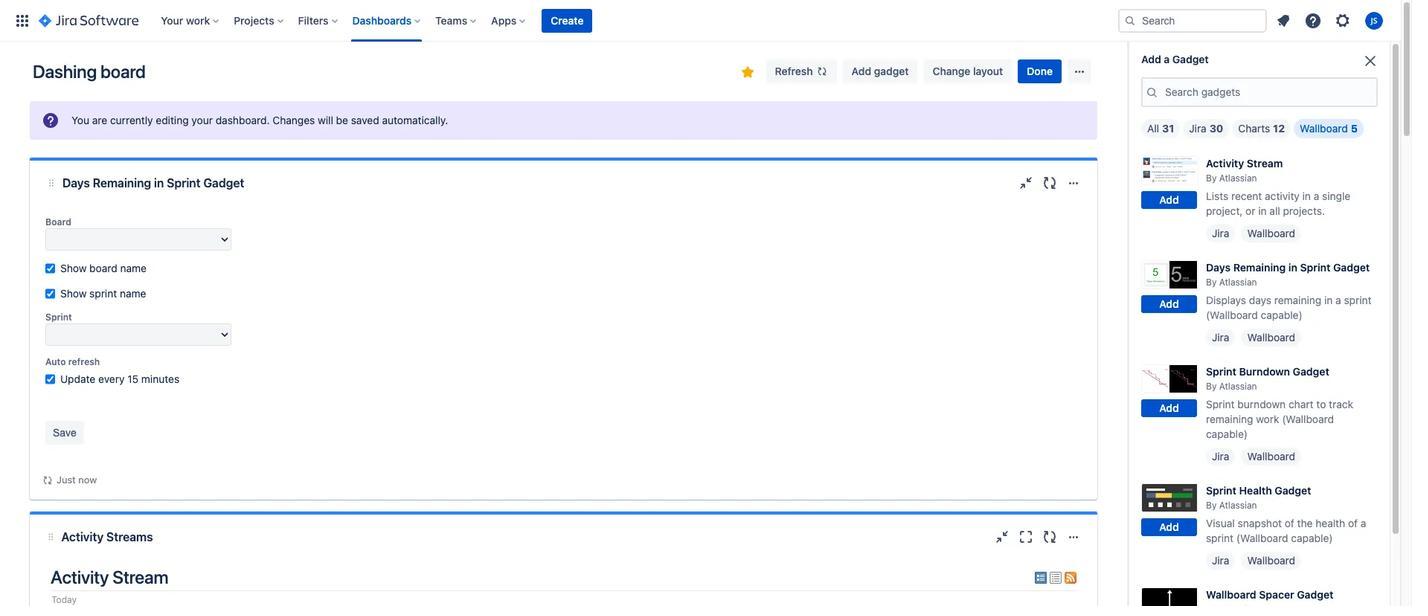 Task type: describe. For each thing, give the bounding box(es) containing it.
wallboard for burndown
[[1247, 450, 1295, 463]]

banner containing your work
[[0, 0, 1401, 42]]

wallboard 5
[[1300, 122, 1358, 135]]

your
[[161, 14, 183, 26]]

activity stream by atlassian lists recent activity in a single project, or in all projects.
[[1206, 157, 1351, 217]]

Auto refresh checkbox
[[45, 372, 55, 387]]

all
[[1270, 205, 1280, 217]]

in down editing
[[154, 176, 164, 190]]

currently
[[110, 114, 153, 126]]

more dashboard actions image
[[1071, 62, 1089, 80]]

activity stream image
[[1141, 156, 1199, 186]]

visual
[[1206, 517, 1235, 530]]

stream for activity stream by atlassian lists recent activity in a single project, or in all projects.
[[1247, 157, 1283, 170]]

all
[[1147, 122, 1159, 135]]

atlassian inside activity stream by atlassian lists recent activity in a single project, or in all projects.
[[1219, 173, 1257, 184]]

update
[[60, 373, 95, 385]]

jira for sprint health gadget
[[1212, 554, 1229, 567]]

be
[[336, 114, 348, 126]]

sprint for sprint health gadget
[[1206, 532, 1234, 545]]

dashboards button
[[348, 9, 426, 32]]

wallboard for health
[[1247, 554, 1295, 567]]

filters
[[298, 14, 329, 26]]

add gadget
[[852, 65, 909, 77]]

dashing
[[33, 61, 97, 82]]

changes
[[273, 114, 315, 126]]

charts 12
[[1238, 122, 1285, 135]]

work inside popup button
[[186, 14, 210, 26]]

just
[[57, 474, 76, 486]]

apps button
[[487, 9, 531, 32]]

appswitcher icon image
[[13, 12, 31, 29]]

atlassian inside days remaining in sprint gadget by atlassian displays days remaining in a sprint (wallboard capable)
[[1219, 277, 1257, 288]]

your
[[192, 114, 213, 126]]

name for show sprint name
[[120, 287, 146, 300]]

capable) for health
[[1291, 532, 1333, 545]]

remaining inside days remaining in sprint gadget by atlassian displays days remaining in a sprint (wallboard capable)
[[1274, 294, 1322, 307]]

sprint health gadget by atlassian visual snapshot of the health of a sprint (wallboard capable)
[[1206, 484, 1366, 545]]

burndown
[[1239, 365, 1290, 378]]

charts
[[1238, 122, 1270, 135]]

primary element
[[9, 0, 1118, 41]]

auto refresh
[[45, 356, 100, 368]]

or
[[1246, 205, 1256, 217]]

streams
[[106, 530, 153, 544]]

jira left 30
[[1189, 122, 1207, 135]]

change layout
[[933, 65, 1003, 77]]

jira for activity stream
[[1212, 227, 1229, 240]]

an arrow curved in a circular way on the button that refreshes the dashboard image
[[42, 474, 54, 486]]

today
[[51, 595, 77, 606]]

gadget down dashboard.
[[203, 176, 244, 190]]

your work
[[161, 14, 210, 26]]

show sprint name
[[60, 287, 146, 300]]

minimize days remaining in sprint gadget image
[[1017, 174, 1035, 192]]

create
[[551, 14, 584, 26]]

wallboard spacer gadget image
[[1141, 588, 1199, 606]]

in down projects.
[[1289, 261, 1298, 274]]

snapshot
[[1238, 517, 1282, 530]]

refresh image
[[816, 65, 828, 77]]

done
[[1027, 65, 1053, 77]]

chart
[[1289, 398, 1314, 411]]

minutes
[[141, 373, 179, 385]]

days remaining in sprint gadget
[[62, 176, 244, 190]]

filters button
[[294, 9, 343, 32]]

you are currently editing your dashboard. changes will be saved automatically.
[[71, 114, 448, 126]]

(wallboard inside sprint burndown gadget by atlassian sprint burndown chart to track remaining work (wallboard capable)
[[1282, 413, 1334, 426]]

capable) inside sprint burndown gadget by atlassian sprint burndown chart to track remaining work (wallboard capable)
[[1206, 428, 1248, 440]]

add a gadget
[[1141, 53, 1209, 65]]

none submit inside days remaining in sprint gadget region
[[45, 421, 84, 445]]

wallboard for stream
[[1247, 227, 1295, 240]]

teams button
[[431, 9, 482, 32]]

add for sprint burndown gadget
[[1159, 402, 1179, 415]]

a inside activity stream by atlassian lists recent activity in a single project, or in all projects.
[[1314, 190, 1319, 202]]

gadget for sprint health gadget by atlassian visual snapshot of the health of a sprint (wallboard capable)
[[1275, 484, 1311, 497]]

editing
[[156, 114, 189, 126]]

(wallboard for sprint health gadget
[[1236, 532, 1288, 545]]

by inside sprint health gadget by atlassian visual snapshot of the health of a sprint (wallboard capable)
[[1206, 500, 1217, 511]]

health
[[1239, 484, 1272, 497]]

are
[[92, 114, 107, 126]]

remaining for days remaining in sprint gadget
[[93, 176, 151, 190]]

dashboard.
[[216, 114, 270, 126]]

days remaining in sprint gadget region
[[42, 205, 1086, 488]]

lists
[[1206, 190, 1229, 202]]

help image
[[1304, 12, 1322, 29]]

12
[[1273, 122, 1285, 135]]

Search field
[[1118, 9, 1267, 32]]

settings image
[[1334, 12, 1352, 29]]

add button for displays days remaining in a sprint (wallboard capable)
[[1141, 296, 1197, 314]]

update every 15 minutes
[[60, 373, 179, 385]]

gadget for sprint burndown gadget by atlassian sprint burndown chart to track remaining work (wallboard capable)
[[1293, 365, 1330, 378]]

stream for activity stream
[[113, 567, 168, 588]]

activity
[[1265, 190, 1300, 202]]

gadget for add a gadget
[[1172, 53, 1209, 65]]

a inside sprint health gadget by atlassian visual snapshot of the health of a sprint (wallboard capable)
[[1361, 517, 1366, 530]]

add inside button
[[852, 65, 871, 77]]

projects
[[234, 14, 274, 26]]

saved
[[351, 114, 379, 126]]

projects button
[[229, 9, 289, 32]]

wallboard left spacer
[[1206, 589, 1256, 601]]

just now
[[57, 474, 97, 486]]

a inside days remaining in sprint gadget by atlassian displays days remaining in a sprint (wallboard capable)
[[1336, 294, 1341, 307]]

wallboard spacer gadget
[[1206, 589, 1334, 601]]

Search gadgets field
[[1161, 79, 1376, 106]]

layout
[[973, 65, 1003, 77]]

show for show sprint name
[[60, 287, 87, 300]]

work inside sprint burndown gadget by atlassian sprint burndown chart to track remaining work (wallboard capable)
[[1256, 413, 1279, 426]]

days for days remaining in sprint gadget by atlassian displays days remaining in a sprint (wallboard capable)
[[1206, 261, 1231, 274]]

remaining inside sprint burndown gadget by atlassian sprint burndown chart to track remaining work (wallboard capable)
[[1206, 413, 1253, 426]]

jira for days remaining in sprint gadget
[[1212, 331, 1229, 344]]

star dashing board image
[[738, 63, 756, 81]]

to
[[1316, 398, 1326, 411]]

maximize activity streams image
[[1017, 528, 1035, 546]]

gadget for wallboard spacer gadget
[[1297, 589, 1334, 601]]

days remaining in sprint gadget by atlassian displays days remaining in a sprint (wallboard capable)
[[1206, 261, 1372, 321]]



Task type: locate. For each thing, give the bounding box(es) containing it.
2 atlassian from the top
[[1219, 277, 1257, 288]]

by up visual
[[1206, 500, 1217, 511]]

stream
[[1247, 157, 1283, 170], [113, 567, 168, 588]]

refresh
[[68, 356, 100, 368]]

days for days remaining in sprint gadget
[[62, 176, 90, 190]]

1 vertical spatial stream
[[113, 567, 168, 588]]

sprint
[[89, 287, 117, 300], [1344, 294, 1372, 307], [1206, 532, 1234, 545]]

add down sprint burndown gadget image
[[1159, 402, 1179, 415]]

0 horizontal spatial remaining
[[93, 176, 151, 190]]

activity for activity stream by atlassian lists recent activity in a single project, or in all projects.
[[1206, 157, 1244, 170]]

days up board
[[62, 176, 90, 190]]

0 vertical spatial remaining
[[93, 176, 151, 190]]

remaining up days at the right of page
[[1233, 261, 1286, 274]]

activity
[[1206, 157, 1244, 170], [61, 530, 104, 544], [51, 567, 109, 588]]

1 horizontal spatial work
[[1256, 413, 1279, 426]]

activity inside activity stream by atlassian lists recent activity in a single project, or in all projects.
[[1206, 157, 1244, 170]]

board up 'currently'
[[100, 61, 146, 82]]

by
[[1206, 173, 1217, 184], [1206, 277, 1217, 288], [1206, 381, 1217, 392], [1206, 500, 1217, 511]]

capable) down burndown
[[1206, 428, 1248, 440]]

days
[[62, 176, 90, 190], [1206, 261, 1231, 274]]

sprint inside days remaining in sprint gadget by atlassian displays days remaining in a sprint (wallboard capable)
[[1300, 261, 1331, 274]]

1 vertical spatial (wallboard
[[1282, 413, 1334, 426]]

capable) inside sprint health gadget by atlassian visual snapshot of the health of a sprint (wallboard capable)
[[1291, 532, 1333, 545]]

change
[[933, 65, 971, 77]]

add button for visual snapshot of the health of a sprint (wallboard capable)
[[1141, 519, 1197, 537]]

add left gadget
[[852, 65, 871, 77]]

(wallboard for days remaining in sprint gadget
[[1206, 309, 1258, 321]]

jira down the project,
[[1212, 227, 1229, 240]]

activity stream
[[51, 567, 168, 588]]

1 horizontal spatial remaining
[[1274, 294, 1322, 307]]

remaining
[[93, 176, 151, 190], [1233, 261, 1286, 274]]

notifications image
[[1275, 12, 1292, 29]]

automatically.
[[382, 114, 448, 126]]

done link
[[1018, 60, 1062, 83]]

work
[[186, 14, 210, 26], [1256, 413, 1279, 426]]

capable) down "the"
[[1291, 532, 1333, 545]]

board for dashing
[[100, 61, 146, 82]]

remaining down 'currently'
[[93, 176, 151, 190]]

30
[[1210, 122, 1223, 135]]

show right show board name checkbox
[[60, 262, 87, 275]]

1 vertical spatial capable)
[[1206, 428, 1248, 440]]

atlassian inside sprint health gadget by atlassian visual snapshot of the health of a sprint (wallboard capable)
[[1219, 500, 1257, 511]]

refresh days remaining in sprint gadget image
[[1041, 174, 1059, 192]]

gadget inside sprint burndown gadget by atlassian sprint burndown chart to track remaining work (wallboard capable)
[[1293, 365, 1330, 378]]

project,
[[1206, 205, 1243, 217]]

0 vertical spatial remaining
[[1274, 294, 1322, 307]]

by inside sprint burndown gadget by atlassian sprint burndown chart to track remaining work (wallboard capable)
[[1206, 381, 1217, 392]]

1 by from the top
[[1206, 173, 1217, 184]]

show for show board name
[[60, 262, 87, 275]]

wallboard
[[1300, 122, 1348, 135], [1247, 227, 1295, 240], [1247, 331, 1295, 344], [1247, 450, 1295, 463], [1247, 554, 1295, 567], [1206, 589, 1256, 601]]

add button for sprint burndown chart to track remaining work (wallboard capable)
[[1141, 400, 1197, 418]]

by inside activity stream by atlassian lists recent activity in a single project, or in all projects.
[[1206, 173, 1217, 184]]

2 show from the top
[[60, 287, 87, 300]]

jira down displays
[[1212, 331, 1229, 344]]

more actions for days remaining in sprint gadget gadget image
[[1065, 174, 1083, 192]]

minimize activity streams image
[[993, 528, 1011, 546]]

capable) for remaining
[[1261, 309, 1303, 321]]

1 of from the left
[[1285, 517, 1295, 530]]

refresh
[[775, 65, 813, 77]]

activity for activity stream
[[51, 567, 109, 588]]

now
[[78, 474, 97, 486]]

days
[[1249, 294, 1272, 307]]

4 by from the top
[[1206, 500, 1217, 511]]

in right days at the right of page
[[1324, 294, 1333, 307]]

sprint
[[167, 176, 201, 190], [1300, 261, 1331, 274], [45, 312, 72, 323], [1206, 365, 1237, 378], [1206, 398, 1235, 411], [1206, 484, 1237, 497]]

sprint inside sprint health gadget by atlassian visual snapshot of the health of a sprint (wallboard capable)
[[1206, 484, 1237, 497]]

search image
[[1124, 15, 1136, 26]]

atlassian up burndown
[[1219, 381, 1257, 392]]

close icon image
[[1362, 52, 1379, 70]]

jira down visual
[[1212, 554, 1229, 567]]

15
[[127, 373, 138, 385]]

add button
[[1141, 192, 1197, 209], [1141, 296, 1197, 314], [1141, 400, 1197, 418], [1141, 519, 1197, 537]]

1 horizontal spatial days
[[1206, 261, 1231, 274]]

gadget up "chart" on the bottom
[[1293, 365, 1330, 378]]

remaining right days at the right of page
[[1274, 294, 1322, 307]]

banner
[[0, 0, 1401, 42]]

1 horizontal spatial sprint
[[1206, 532, 1234, 545]]

sprint health gadget image
[[1141, 484, 1199, 513]]

0 vertical spatial days
[[62, 176, 90, 190]]

by up displays
[[1206, 277, 1217, 288]]

gadget right spacer
[[1297, 589, 1334, 601]]

show right show sprint name checkbox
[[60, 287, 87, 300]]

1 horizontal spatial of
[[1348, 517, 1358, 530]]

change layout button
[[924, 60, 1012, 83]]

board
[[45, 217, 71, 228]]

wallboard up burndown
[[1247, 331, 1295, 344]]

0 vertical spatial capable)
[[1261, 309, 1303, 321]]

atlassian up recent
[[1219, 173, 1257, 184]]

sprint for days remaining in sprint gadget
[[1344, 294, 1372, 307]]

stream down charts 12
[[1247, 157, 1283, 170]]

gadget down 'search' "field"
[[1172, 53, 1209, 65]]

every
[[98, 373, 125, 385]]

0 vertical spatial (wallboard
[[1206, 309, 1258, 321]]

jira software image
[[39, 12, 139, 29], [39, 12, 139, 29]]

work down burndown
[[1256, 413, 1279, 426]]

refresh button
[[766, 60, 837, 83]]

add for activity stream
[[1159, 194, 1179, 206]]

activity left streams
[[61, 530, 104, 544]]

0 horizontal spatial remaining
[[1206, 413, 1253, 426]]

2 vertical spatial (wallboard
[[1236, 532, 1288, 545]]

2 vertical spatial activity
[[51, 567, 109, 588]]

add button down activity stream image on the top right
[[1141, 192, 1197, 209]]

1 horizontal spatial stream
[[1247, 157, 1283, 170]]

burndown
[[1238, 398, 1286, 411]]

sprint inside region
[[89, 287, 117, 300]]

31
[[1162, 122, 1174, 135]]

in up projects.
[[1303, 190, 1311, 202]]

sprint burndown gadget by atlassian sprint burndown chart to track remaining work (wallboard capable)
[[1206, 365, 1353, 440]]

of right health
[[1348, 517, 1358, 530]]

atlassian
[[1219, 173, 1257, 184], [1219, 277, 1257, 288], [1219, 381, 1257, 392], [1219, 500, 1257, 511]]

add gadget button
[[843, 60, 918, 83]]

wallboard left 5
[[1300, 122, 1348, 135]]

stream inside activity stream by atlassian lists recent activity in a single project, or in all projects.
[[1247, 157, 1283, 170]]

work right the your
[[186, 14, 210, 26]]

remaining inside days remaining in sprint gadget by atlassian displays days remaining in a sprint (wallboard capable)
[[1233, 261, 1286, 274]]

1 show from the top
[[60, 262, 87, 275]]

wallboard down all at right
[[1247, 227, 1295, 240]]

0 vertical spatial board
[[100, 61, 146, 82]]

(wallboard down snapshot
[[1236, 532, 1288, 545]]

0 vertical spatial show
[[60, 262, 87, 275]]

of
[[1285, 517, 1295, 530], [1348, 517, 1358, 530]]

0 vertical spatial activity
[[1206, 157, 1244, 170]]

health
[[1316, 517, 1345, 530]]

gadget up "the"
[[1275, 484, 1311, 497]]

add down activity stream image on the top right
[[1159, 194, 1179, 206]]

atlassian up displays
[[1219, 277, 1257, 288]]

3 atlassian from the top
[[1219, 381, 1257, 392]]

gadget
[[874, 65, 909, 77]]

3 add button from the top
[[1141, 400, 1197, 418]]

atlassian inside sprint burndown gadget by atlassian sprint burndown chart to track remaining work (wallboard capable)
[[1219, 381, 1257, 392]]

track
[[1329, 398, 1353, 411]]

activity streams
[[61, 530, 153, 544]]

name for show board name
[[120, 262, 147, 275]]

remaining
[[1274, 294, 1322, 307], [1206, 413, 1253, 426]]

remaining for days remaining in sprint gadget by atlassian displays days remaining in a sprint (wallboard capable)
[[1233, 261, 1286, 274]]

capable) down days at the right of page
[[1261, 309, 1303, 321]]

activity up lists
[[1206, 157, 1244, 170]]

2 of from the left
[[1348, 517, 1358, 530]]

board inside days remaining in sprint gadget region
[[89, 262, 117, 275]]

recent
[[1231, 190, 1262, 202]]

name up show sprint name
[[120, 262, 147, 275]]

Show sprint name checkbox
[[45, 286, 55, 301]]

sprint inside region
[[45, 312, 72, 323]]

teams
[[435, 14, 467, 26]]

5
[[1351, 122, 1358, 135]]

4 add button from the top
[[1141, 519, 1197, 537]]

3 by from the top
[[1206, 381, 1217, 392]]

board up show sprint name
[[89, 262, 117, 275]]

Show board name checkbox
[[45, 261, 55, 276]]

add down sprint health gadget image
[[1159, 521, 1179, 534]]

(wallboard
[[1206, 309, 1258, 321], [1282, 413, 1334, 426], [1236, 532, 1288, 545]]

1 vertical spatial remaining
[[1206, 413, 1253, 426]]

by right sprint burndown gadget image
[[1206, 381, 1217, 392]]

(wallboard inside days remaining in sprint gadget by atlassian displays days remaining in a sprint (wallboard capable)
[[1206, 309, 1258, 321]]

apps
[[491, 14, 517, 26]]

sprint inside sprint health gadget by atlassian visual snapshot of the health of a sprint (wallboard capable)
[[1206, 532, 1234, 545]]

add for sprint health gadget
[[1159, 521, 1179, 534]]

1 vertical spatial remaining
[[1233, 261, 1286, 274]]

capable)
[[1261, 309, 1303, 321], [1206, 428, 1248, 440], [1291, 532, 1333, 545]]

wallboard up wallboard spacer gadget
[[1247, 554, 1295, 567]]

your work button
[[156, 9, 225, 32]]

0 horizontal spatial of
[[1285, 517, 1295, 530]]

add for days remaining in sprint gadget
[[1159, 298, 1179, 311]]

you
[[71, 114, 89, 126]]

by inside days remaining in sprint gadget by atlassian displays days remaining in a sprint (wallboard capable)
[[1206, 277, 1217, 288]]

0 vertical spatial name
[[120, 262, 147, 275]]

0 vertical spatial stream
[[1247, 157, 1283, 170]]

dashing board
[[33, 61, 146, 82]]

0 horizontal spatial days
[[62, 176, 90, 190]]

1 vertical spatial work
[[1256, 413, 1279, 426]]

will
[[318, 114, 333, 126]]

jira for sprint burndown gadget
[[1212, 450, 1229, 463]]

(wallboard down displays
[[1206, 309, 1258, 321]]

2 add button from the top
[[1141, 296, 1197, 314]]

displays
[[1206, 294, 1246, 307]]

name
[[120, 262, 147, 275], [120, 287, 146, 300]]

projects.
[[1283, 205, 1325, 217]]

the
[[1297, 517, 1313, 530]]

1 horizontal spatial remaining
[[1233, 261, 1286, 274]]

2 by from the top
[[1206, 277, 1217, 288]]

activity up today at left
[[51, 567, 109, 588]]

add button for lists recent activity in a single project, or in all projects.
[[1141, 192, 1197, 209]]

1 vertical spatial board
[[89, 262, 117, 275]]

sprint inside days remaining in sprint gadget by atlassian displays days remaining in a sprint (wallboard capable)
[[1344, 294, 1372, 307]]

1 vertical spatial show
[[60, 287, 87, 300]]

by up lists
[[1206, 173, 1217, 184]]

days up displays
[[1206, 261, 1231, 274]]

days remaining in sprint gadget image
[[1141, 260, 1199, 290]]

add down days remaining in sprint gadget image
[[1159, 298, 1179, 311]]

board for show
[[89, 262, 117, 275]]

spacer
[[1259, 589, 1294, 601]]

jira up visual
[[1212, 450, 1229, 463]]

stream down streams
[[113, 567, 168, 588]]

2 vertical spatial capable)
[[1291, 532, 1333, 545]]

0 vertical spatial work
[[186, 14, 210, 26]]

add button down days remaining in sprint gadget image
[[1141, 296, 1197, 314]]

0 horizontal spatial sprint
[[89, 287, 117, 300]]

all 31
[[1147, 122, 1174, 135]]

your profile and settings image
[[1365, 12, 1383, 29]]

capable) inside days remaining in sprint gadget by atlassian displays days remaining in a sprint (wallboard capable)
[[1261, 309, 1303, 321]]

wallboard up health
[[1247, 450, 1295, 463]]

remaining down burndown
[[1206, 413, 1253, 426]]

1 vertical spatial activity
[[61, 530, 104, 544]]

wallboard for remaining
[[1247, 331, 1295, 344]]

(wallboard inside sprint health gadget by atlassian visual snapshot of the health of a sprint (wallboard capable)
[[1236, 532, 1288, 545]]

1 vertical spatial name
[[120, 287, 146, 300]]

jira
[[1189, 122, 1207, 135], [1212, 227, 1229, 240], [1212, 331, 1229, 344], [1212, 450, 1229, 463], [1212, 554, 1229, 567]]

of left "the"
[[1285, 517, 1295, 530]]

add button down sprint burndown gadget image
[[1141, 400, 1197, 418]]

in right or
[[1258, 205, 1267, 217]]

single
[[1322, 190, 1351, 202]]

dashboards
[[352, 14, 412, 26]]

more actions for activity streams gadget image
[[1065, 528, 1083, 546]]

days inside days remaining in sprint gadget by atlassian displays days remaining in a sprint (wallboard capable)
[[1206, 261, 1231, 274]]

show
[[60, 262, 87, 275], [60, 287, 87, 300]]

activity for activity streams
[[61, 530, 104, 544]]

None submit
[[45, 421, 84, 445]]

in
[[154, 176, 164, 190], [1303, 190, 1311, 202], [1258, 205, 1267, 217], [1289, 261, 1298, 274], [1324, 294, 1333, 307]]

1 atlassian from the top
[[1219, 173, 1257, 184]]

refresh activity streams image
[[1041, 528, 1059, 546]]

add button down sprint health gadget image
[[1141, 519, 1197, 537]]

4 atlassian from the top
[[1219, 500, 1257, 511]]

auto
[[45, 356, 66, 368]]

1 add button from the top
[[1141, 192, 1197, 209]]

show board name
[[60, 262, 147, 275]]

1 vertical spatial days
[[1206, 261, 1231, 274]]

create button
[[542, 9, 593, 32]]

0 horizontal spatial stream
[[113, 567, 168, 588]]

gadget inside days remaining in sprint gadget by atlassian displays days remaining in a sprint (wallboard capable)
[[1333, 261, 1370, 274]]

sprint burndown gadget image
[[1141, 365, 1199, 394]]

0 horizontal spatial work
[[186, 14, 210, 26]]

(wallboard down "chart" on the bottom
[[1282, 413, 1334, 426]]

name down 'show board name'
[[120, 287, 146, 300]]

2 horizontal spatial sprint
[[1344, 294, 1372, 307]]

add
[[1141, 53, 1161, 65], [852, 65, 871, 77], [1159, 194, 1179, 206], [1159, 298, 1179, 311], [1159, 402, 1179, 415], [1159, 521, 1179, 534]]

gadget inside sprint health gadget by atlassian visual snapshot of the health of a sprint (wallboard capable)
[[1275, 484, 1311, 497]]

jira 30
[[1189, 122, 1223, 135]]

add down 'search' "field"
[[1141, 53, 1161, 65]]

atlassian down health
[[1219, 500, 1257, 511]]

gadget down single
[[1333, 261, 1370, 274]]



Task type: vqa. For each thing, say whether or not it's contained in the screenshot.
"kan-5" link
no



